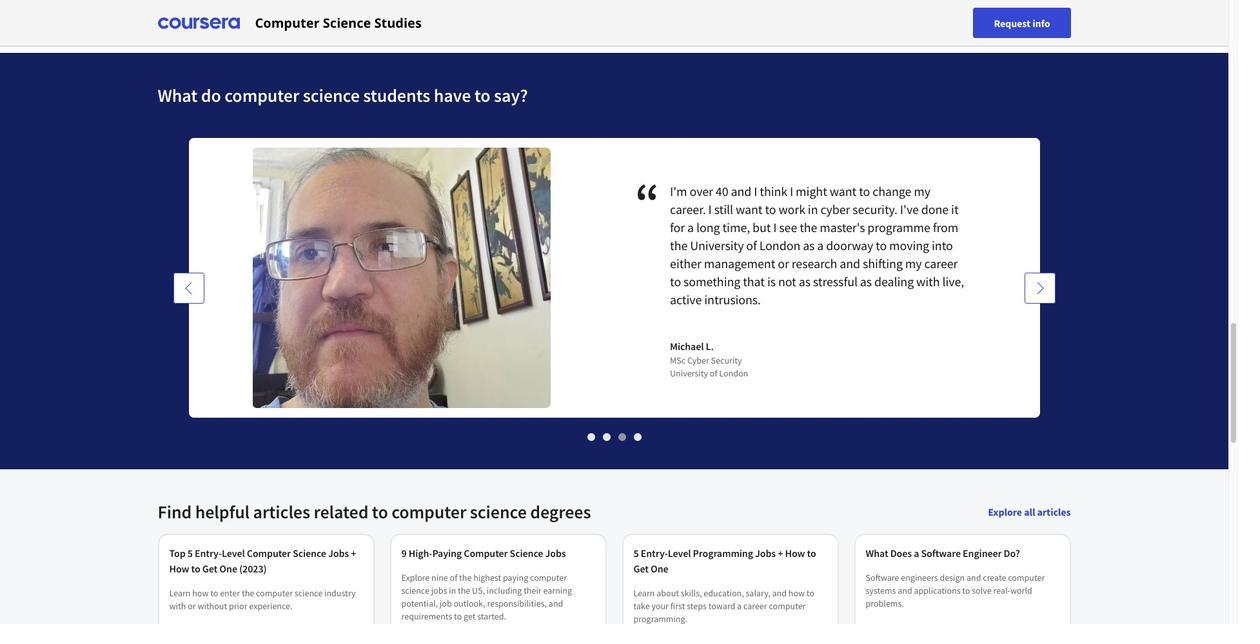 Task type: describe. For each thing, give the bounding box(es) containing it.
the left highest
[[459, 572, 472, 584]]

career inside learn about skills, education, salary, and how to take your first steps toward a career computer programming.
[[744, 601, 768, 612]]

computer up high-
[[392, 501, 467, 524]]

0 vertical spatial my
[[915, 183, 931, 199]]

explore for explore nine of the highest paying computer science jobs in the us, including their earning potential, job outlook, responsibilities, and requirements to get started.
[[402, 572, 430, 584]]

degrees
[[531, 501, 591, 524]]

with inside learn how to enter the computer science industry with or without prior experience.
[[169, 601, 186, 612]]

think
[[760, 183, 788, 199]]

to inside software engineers design and create computer systems and applications to solve real-world problems.
[[963, 585, 971, 597]]

explore all articles link
[[989, 506, 1072, 519]]

5 entry-level programming jobs + how to get one
[[634, 547, 817, 576]]

engineers
[[902, 572, 939, 584]]

how inside learn about skills, education, salary, and how to take your first steps toward a career computer programming.
[[789, 588, 805, 599]]

and down engineers
[[898, 585, 913, 597]]

toward
[[709, 601, 736, 612]]

education,
[[704, 588, 744, 599]]

dealing
[[875, 274, 914, 290]]

a right does
[[915, 547, 920, 560]]

stressful
[[814, 274, 858, 290]]

9 high-paying computer science jobs link
[[402, 546, 595, 561]]

explore for explore all articles
[[989, 506, 1023, 519]]

entry- inside "5 entry-level programming jobs + how to get one"
[[641, 547, 668, 560]]

computer inside 9 high-paying computer science jobs link
[[464, 547, 508, 560]]

computer inside learn how to enter the computer science industry with or without prior experience.
[[256, 588, 293, 599]]

something
[[684, 274, 741, 290]]

active
[[671, 292, 702, 308]]

london inside michael l. msc cyber security university of london
[[720, 368, 749, 379]]

find
[[158, 501, 192, 524]]

of inside explore nine of the highest paying computer science jobs in the us, including their earning potential, job outlook, responsibilities, and requirements to get started.
[[450, 572, 458, 584]]

create
[[984, 572, 1007, 584]]

studies
[[375, 14, 422, 31]]

what do computer science students have to say?
[[158, 84, 528, 107]]

get inside top 5 entry-level computer science jobs + how to get one (2023)
[[202, 563, 218, 576]]

nine
[[432, 572, 448, 584]]

do
[[201, 84, 221, 107]]

a up research
[[818, 237, 824, 254]]

problems.
[[866, 598, 905, 610]]

and inside explore nine of the highest paying computer science jobs in the us, including their earning potential, job outlook, responsibilities, and requirements to get started.
[[549, 598, 564, 610]]

master's
[[820, 219, 866, 236]]

michael
[[671, 340, 704, 353]]

cyber
[[688, 355, 710, 367]]

including
[[487, 585, 522, 597]]

their
[[524, 585, 542, 597]]

programme
[[868, 219, 931, 236]]

industry
[[325, 588, 356, 599]]

london inside i'm over 40 and i think i might want to change my career. i still want to work in cyber security. i've done it for a long time, but i see the master's programme from the university of london as a doorway to moving into either management or research and shifting my career to something that is not as stressful as dealing with live, active intrusions.
[[760, 237, 801, 254]]

job
[[440, 598, 452, 610]]

experience.
[[249, 601, 293, 612]]

michael l. msc cyber security university of london
[[671, 340, 749, 379]]

steps
[[687, 601, 707, 612]]

explore nine of the highest paying computer science jobs in the us, including their earning potential, job outlook, responsibilities, and requirements to get started.
[[402, 572, 572, 623]]

as right not
[[799, 274, 811, 290]]

9
[[402, 547, 407, 560]]

change
[[873, 183, 912, 199]]

+ inside "5 entry-level programming jobs + how to get one"
[[778, 547, 784, 560]]

earning
[[544, 585, 572, 597]]

i right think
[[790, 183, 794, 199]]

learn for how
[[169, 588, 191, 599]]

that
[[743, 274, 765, 290]]

world
[[1011, 585, 1033, 597]]

what does a software engineer do?
[[866, 547, 1021, 560]]

previous image
[[182, 282, 195, 295]]

responsibilities,
[[488, 598, 547, 610]]

0 horizontal spatial want
[[736, 201, 763, 217]]

intrusions.
[[705, 292, 761, 308]]

is
[[768, 274, 776, 290]]

us,
[[472, 585, 485, 597]]

university inside i'm over 40 and i think i might want to change my career. i still want to work in cyber security. i've done it for a long time, but i see the master's programme from the university of london as a doorway to moving into either management or research and shifting my career to something that is not as stressful as dealing with live, active intrusions.
[[691, 237, 744, 254]]

students
[[363, 84, 431, 107]]

highest
[[474, 572, 501, 584]]

top 5 entry-level computer science jobs + how to get one (2023)
[[169, 547, 356, 576]]

learn for get
[[634, 588, 655, 599]]

science up paying
[[510, 547, 544, 560]]

as down shifting
[[861, 274, 872, 290]]

software engineers design and create computer systems and applications to solve real-world problems.
[[866, 572, 1046, 610]]

it
[[952, 201, 959, 217]]

or inside i'm over 40 and i think i might want to change my career. i still want to work in cyber security. i've done it for a long time, but i see the master's programme from the university of london as a doorway to moving into either management or research and shifting my career to something that is not as stressful as dealing with live, active intrusions.
[[778, 256, 790, 272]]

live,
[[943, 274, 965, 290]]

skills,
[[681, 588, 702, 599]]

not
[[779, 274, 797, 290]]

a inside learn about skills, education, salary, and how to take your first steps toward a career computer programming.
[[738, 601, 742, 612]]

learn how to enter the computer science industry with or without prior experience.
[[169, 588, 356, 612]]

2 jobs from the left
[[546, 547, 566, 560]]

in inside explore nine of the highest paying computer science jobs in the us, including their earning potential, job outlook, responsibilities, and requirements to get started.
[[449, 585, 456, 597]]

next testimonial element
[[1025, 273, 1056, 625]]

jobs inside top 5 entry-level computer science jobs + how to get one (2023)
[[328, 547, 349, 560]]

science inside top 5 entry-level computer science jobs + how to get one (2023)
[[293, 547, 326, 560]]

either
[[671, 256, 702, 272]]

i'm
[[671, 183, 688, 199]]

one inside "5 entry-level programming jobs + how to get one"
[[651, 563, 669, 576]]

l.
[[706, 340, 714, 353]]

level inside top 5 entry-level computer science jobs + how to get one (2023)
[[222, 547, 245, 560]]

does
[[891, 547, 913, 560]]

systems
[[866, 585, 897, 597]]

and down doorway
[[840, 256, 861, 272]]

helpful
[[195, 501, 250, 524]]

how inside top 5 entry-level computer science jobs + how to get one (2023)
[[169, 563, 189, 576]]

articles for all
[[1038, 506, 1072, 519]]

without
[[198, 601, 227, 612]]

paying
[[433, 547, 462, 560]]

moving
[[890, 237, 930, 254]]

work
[[779, 201, 806, 217]]

level inside "5 entry-level programming jobs + how to get one"
[[668, 547, 691, 560]]

and inside learn about skills, education, salary, and how to take your first steps toward a career computer programming.
[[773, 588, 787, 599]]

science left studies
[[323, 14, 371, 31]]

(2023)
[[239, 563, 267, 576]]

computer right "do"
[[225, 84, 300, 107]]

solve
[[973, 585, 992, 597]]

started.
[[478, 611, 507, 623]]

doorway
[[827, 237, 874, 254]]

security
[[711, 355, 742, 367]]



Task type: vqa. For each thing, say whether or not it's contained in the screenshot.
AND within Explore nine of the highest paying computer science jobs in the US, including their earning potential, job outlook, responsibilities, and requirements to get started.
yes



Task type: locate. For each thing, give the bounding box(es) containing it.
1 horizontal spatial london
[[760, 237, 801, 254]]

software inside software engineers design and create computer systems and applications to solve real-world problems.
[[866, 572, 900, 584]]

request
[[995, 16, 1031, 29]]

0 vertical spatial what
[[158, 84, 198, 107]]

0 horizontal spatial learn
[[169, 588, 191, 599]]

computer up the 'world'
[[1009, 572, 1046, 584]]

real-
[[994, 585, 1011, 597]]

"
[[635, 169, 671, 234]]

university
[[691, 237, 744, 254], [671, 368, 709, 379]]

0 vertical spatial in
[[808, 201, 819, 217]]

learn down top
[[169, 588, 191, 599]]

and
[[731, 183, 752, 199], [840, 256, 861, 272], [967, 572, 982, 584], [898, 585, 913, 597], [773, 588, 787, 599], [549, 598, 564, 610]]

university down long at the right of the page
[[691, 237, 744, 254]]

jobs
[[431, 585, 447, 597]]

as
[[803, 237, 815, 254], [799, 274, 811, 290], [861, 274, 872, 290]]

5 inside "5 entry-level programming jobs + how to get one"
[[634, 547, 639, 560]]

about
[[657, 588, 679, 599]]

or left the without
[[188, 601, 196, 612]]

computer up earning
[[530, 572, 567, 584]]

entry- right top
[[195, 547, 222, 560]]

1 horizontal spatial or
[[778, 256, 790, 272]]

1 horizontal spatial learn
[[634, 588, 655, 599]]

1 how from the left
[[192, 588, 209, 599]]

paying
[[503, 572, 529, 584]]

1 level from the left
[[222, 547, 245, 560]]

from
[[934, 219, 959, 236]]

level up about
[[668, 547, 691, 560]]

explore inside explore nine of the highest paying computer science jobs in the us, including their earning potential, job outlook, responsibilities, and requirements to get started.
[[402, 572, 430, 584]]

1 vertical spatial want
[[736, 201, 763, 217]]

1 horizontal spatial get
[[634, 563, 649, 576]]

5 inside top 5 entry-level computer science jobs + how to get one (2023)
[[188, 547, 193, 560]]

get
[[464, 611, 476, 623]]

how inside "5 entry-level programming jobs + how to get one"
[[786, 547, 806, 560]]

get up take
[[634, 563, 649, 576]]

of inside michael l. msc cyber security university of london
[[710, 368, 718, 379]]

info
[[1033, 16, 1051, 29]]

security.
[[853, 201, 898, 217]]

jobs up salary,
[[756, 547, 776, 560]]

0 horizontal spatial one
[[220, 563, 237, 576]]

i left think
[[754, 183, 758, 199]]

1 vertical spatial in
[[449, 585, 456, 597]]

learn about skills, education, salary, and how to take your first steps toward a career computer programming.
[[634, 588, 815, 625]]

of inside i'm over 40 and i think i might want to change my career. i still want to work in cyber security. i've done it for a long time, but i see the master's programme from the university of london as a doorway to moving into either management or research and shifting my career to something that is not as stressful as dealing with live, active intrusions.
[[747, 237, 757, 254]]

management
[[704, 256, 776, 272]]

career.
[[671, 201, 706, 217]]

career down salary,
[[744, 601, 768, 612]]

one inside top 5 entry-level computer science jobs + how to get one (2023)
[[220, 563, 237, 576]]

0 vertical spatial want
[[830, 183, 857, 199]]

into
[[932, 237, 954, 254]]

1 jobs from the left
[[328, 547, 349, 560]]

related
[[314, 501, 369, 524]]

programming
[[693, 547, 754, 560]]

with inside i'm over 40 and i think i might want to change my career. i still want to work in cyber security. i've done it for a long time, but i see the master's programme from the university of london as a doorway to moving into either management or research and shifting my career to something that is not as stressful as dealing with live, active intrusions.
[[917, 274, 941, 290]]

2 vertical spatial of
[[450, 572, 458, 584]]

1 5 from the left
[[188, 547, 193, 560]]

1 horizontal spatial one
[[651, 563, 669, 576]]

applications
[[915, 585, 961, 597]]

with
[[917, 274, 941, 290], [169, 601, 186, 612]]

career down 'into'
[[925, 256, 959, 272]]

high-
[[409, 547, 433, 560]]

articles
[[253, 501, 310, 524], [1038, 506, 1072, 519]]

how right salary,
[[789, 588, 805, 599]]

the right see
[[800, 219, 818, 236]]

explore left nine
[[402, 572, 430, 584]]

1 horizontal spatial level
[[668, 547, 691, 560]]

2 + from the left
[[778, 547, 784, 560]]

enter
[[220, 588, 240, 599]]

get up the without
[[202, 563, 218, 576]]

computer down salary,
[[769, 601, 806, 612]]

level up the '(2023)'
[[222, 547, 245, 560]]

1 horizontal spatial in
[[808, 201, 819, 217]]

request info button
[[974, 8, 1072, 38]]

computer inside software engineers design and create computer systems and applications to solve real-world problems.
[[1009, 572, 1046, 584]]

my
[[915, 183, 931, 199], [906, 256, 922, 272]]

want up but on the right top of page
[[736, 201, 763, 217]]

outlook,
[[454, 598, 486, 610]]

5 up take
[[634, 547, 639, 560]]

time,
[[723, 219, 751, 236]]

engineer
[[963, 547, 1002, 560]]

salary,
[[746, 588, 771, 599]]

explore all articles
[[989, 506, 1072, 519]]

2 get from the left
[[634, 563, 649, 576]]

the up the "prior"
[[242, 588, 254, 599]]

programming.
[[634, 614, 688, 625]]

0 horizontal spatial in
[[449, 585, 456, 597]]

i'm over 40 and i think i might want to change my career. i still want to work in cyber security. i've done it for a long time, but i see the master's programme from the university of london as a doorway to moving into either management or research and shifting my career to something that is not as stressful as dealing with live, active intrusions.
[[671, 183, 965, 308]]

what left "do"
[[158, 84, 198, 107]]

your
[[652, 601, 669, 612]]

for
[[671, 219, 685, 236]]

london
[[760, 237, 801, 254], [720, 368, 749, 379]]

long
[[697, 219, 720, 236]]

1 horizontal spatial articles
[[1038, 506, 1072, 519]]

1 horizontal spatial what
[[866, 547, 889, 560]]

jobs up industry
[[328, 547, 349, 560]]

0 horizontal spatial articles
[[253, 501, 310, 524]]

my up i've
[[915, 183, 931, 199]]

career inside i'm over 40 and i think i might want to change my career. i still want to work in cyber security. i've done it for a long time, but i see the master's programme from the university of london as a doorway to moving into either management or research and shifting my career to something that is not as stressful as dealing with live, active intrusions.
[[925, 256, 959, 272]]

1 vertical spatial software
[[866, 572, 900, 584]]

0 horizontal spatial how
[[192, 588, 209, 599]]

first
[[671, 601, 686, 612]]

science inside explore nine of the highest paying computer science jobs in the us, including their earning potential, job outlook, responsibilities, and requirements to get started.
[[402, 585, 430, 597]]

to inside top 5 entry-level computer science jobs + how to get one (2023)
[[191, 563, 200, 576]]

1 + from the left
[[351, 547, 356, 560]]

jobs up earning
[[546, 547, 566, 560]]

want
[[830, 183, 857, 199], [736, 201, 763, 217]]

2 horizontal spatial jobs
[[756, 547, 776, 560]]

1 vertical spatial with
[[169, 601, 186, 612]]

the inside learn how to enter the computer science industry with or without prior experience.
[[242, 588, 254, 599]]

one up enter at the bottom left
[[220, 563, 237, 576]]

0 horizontal spatial london
[[720, 368, 749, 379]]

university down cyber at the right of the page
[[671, 368, 709, 379]]

prior
[[229, 601, 247, 612]]

how up the without
[[192, 588, 209, 599]]

1 get from the left
[[202, 563, 218, 576]]

coursera image
[[158, 13, 240, 33]]

2 horizontal spatial of
[[747, 237, 757, 254]]

what left does
[[866, 547, 889, 560]]

what does a software engineer do? link
[[866, 546, 1060, 561]]

what for what do computer science students have to say?
[[158, 84, 198, 107]]

and right salary,
[[773, 588, 787, 599]]

0 vertical spatial university
[[691, 237, 744, 254]]

see
[[780, 219, 798, 236]]

learn up take
[[634, 588, 655, 599]]

science
[[323, 14, 371, 31], [293, 547, 326, 560], [510, 547, 544, 560]]

the up outlook,
[[458, 585, 471, 597]]

find helpful articles related to computer science degrees
[[158, 501, 591, 524]]

1 one from the left
[[220, 563, 237, 576]]

0 horizontal spatial jobs
[[328, 547, 349, 560]]

london down security
[[720, 368, 749, 379]]

1 vertical spatial career
[[744, 601, 768, 612]]

software up design
[[922, 547, 961, 560]]

1 vertical spatial how
[[169, 563, 189, 576]]

1 horizontal spatial entry-
[[641, 547, 668, 560]]

the
[[800, 219, 818, 236], [671, 237, 688, 254], [459, 572, 472, 584], [458, 585, 471, 597], [242, 588, 254, 599]]

1 learn from the left
[[169, 588, 191, 599]]

explore left all on the bottom right of the page
[[989, 506, 1023, 519]]

msc
[[671, 355, 686, 367]]

potential,
[[402, 598, 438, 610]]

a
[[688, 219, 694, 236], [818, 237, 824, 254], [915, 547, 920, 560], [738, 601, 742, 612]]

0 horizontal spatial or
[[188, 601, 196, 612]]

and down earning
[[549, 598, 564, 610]]

0 vertical spatial of
[[747, 237, 757, 254]]

how
[[192, 588, 209, 599], [789, 588, 805, 599]]

5 right top
[[188, 547, 193, 560]]

articles right all on the bottom right of the page
[[1038, 506, 1072, 519]]

0 vertical spatial how
[[786, 547, 806, 560]]

and up solve
[[967, 572, 982, 584]]

0 horizontal spatial what
[[158, 84, 198, 107]]

a right toward
[[738, 601, 742, 612]]

0 horizontal spatial get
[[202, 563, 218, 576]]

of down security
[[710, 368, 718, 379]]

2 5 from the left
[[634, 547, 639, 560]]

1 vertical spatial university
[[671, 368, 709, 379]]

1 vertical spatial explore
[[402, 572, 430, 584]]

design
[[940, 572, 965, 584]]

0 horizontal spatial of
[[450, 572, 458, 584]]

might
[[796, 183, 828, 199]]

as up research
[[803, 237, 815, 254]]

2 how from the left
[[789, 588, 805, 599]]

science inside learn how to enter the computer science industry with or without prior experience.
[[295, 588, 323, 599]]

i left see
[[774, 219, 777, 236]]

but
[[753, 219, 771, 236]]

0 horizontal spatial software
[[866, 572, 900, 584]]

articles up top 5 entry-level computer science jobs + how to get one (2023) link
[[253, 501, 310, 524]]

to inside "5 entry-level programming jobs + how to get one"
[[808, 547, 817, 560]]

a right "for"
[[688, 219, 694, 236]]

1 vertical spatial london
[[720, 368, 749, 379]]

1 entry- from the left
[[195, 547, 222, 560]]

explore
[[989, 506, 1023, 519], [402, 572, 430, 584]]

science up industry
[[293, 547, 326, 560]]

london down see
[[760, 237, 801, 254]]

or
[[778, 256, 790, 272], [188, 601, 196, 612]]

+
[[351, 547, 356, 560], [778, 547, 784, 560]]

computer inside learn about skills, education, salary, and how to take your first steps toward a career computer programming.
[[769, 601, 806, 612]]

+ up industry
[[351, 547, 356, 560]]

+ right 'programming'
[[778, 547, 784, 560]]

what
[[158, 84, 198, 107], [866, 547, 889, 560]]

or inside learn how to enter the computer science industry with or without prior experience.
[[188, 601, 196, 612]]

1 vertical spatial or
[[188, 601, 196, 612]]

0 horizontal spatial with
[[169, 601, 186, 612]]

1 vertical spatial my
[[906, 256, 922, 272]]

0 vertical spatial software
[[922, 547, 961, 560]]

say?
[[494, 84, 528, 107]]

jobs inside "5 entry-level programming jobs + how to get one"
[[756, 547, 776, 560]]

or up not
[[778, 256, 790, 272]]

1 horizontal spatial career
[[925, 256, 959, 272]]

my down moving
[[906, 256, 922, 272]]

1 horizontal spatial how
[[789, 588, 805, 599]]

to inside learn how to enter the computer science industry with or without prior experience.
[[211, 588, 218, 599]]

40
[[716, 183, 729, 199]]

of down but on the right top of page
[[747, 237, 757, 254]]

to inside learn about skills, education, salary, and how to take your first steps toward a career computer programming.
[[807, 588, 815, 599]]

1 horizontal spatial want
[[830, 183, 857, 199]]

with left the without
[[169, 601, 186, 612]]

get
[[202, 563, 218, 576], [634, 563, 649, 576]]

still
[[715, 201, 734, 217]]

0 vertical spatial explore
[[989, 506, 1023, 519]]

one up about
[[651, 563, 669, 576]]

shifting
[[863, 256, 903, 272]]

of
[[747, 237, 757, 254], [710, 368, 718, 379], [450, 572, 458, 584]]

learn inside learn about skills, education, salary, and how to take your first steps toward a career computer programming.
[[634, 588, 655, 599]]

computer inside explore nine of the highest paying computer science jobs in the us, including their earning potential, job outlook, responsibilities, and requirements to get started.
[[530, 572, 567, 584]]

2 one from the left
[[651, 563, 669, 576]]

next image
[[1034, 282, 1047, 295]]

of right nine
[[450, 572, 458, 584]]

1 horizontal spatial how
[[786, 547, 806, 560]]

1 horizontal spatial software
[[922, 547, 961, 560]]

i left 'still'
[[709, 201, 712, 217]]

university inside michael l. msc cyber security university of london
[[671, 368, 709, 379]]

2 entry- from the left
[[641, 547, 668, 560]]

software up systems at the bottom of the page
[[866, 572, 900, 584]]

3 jobs from the left
[[756, 547, 776, 560]]

1 vertical spatial of
[[710, 368, 718, 379]]

in inside i'm over 40 and i think i might want to change my career. i still want to work in cyber security. i've done it for a long time, but i see the master's programme from the university of london as a doorway to moving into either management or research and shifting my career to something that is not as stressful as dealing with live, active intrusions.
[[808, 201, 819, 217]]

computer inside top 5 entry-level computer science jobs + how to get one (2023)
[[247, 547, 291, 560]]

how inside learn how to enter the computer science industry with or without prior experience.
[[192, 588, 209, 599]]

0 horizontal spatial +
[[351, 547, 356, 560]]

0 vertical spatial career
[[925, 256, 959, 272]]

1 horizontal spatial with
[[917, 274, 941, 290]]

software
[[922, 547, 961, 560], [866, 572, 900, 584]]

0 vertical spatial with
[[917, 274, 941, 290]]

0 horizontal spatial 5
[[188, 547, 193, 560]]

with left the live,
[[917, 274, 941, 290]]

0 horizontal spatial how
[[169, 563, 189, 576]]

to inside explore nine of the highest paying computer science jobs in the us, including their earning potential, job outlook, responsibilities, and requirements to get started.
[[454, 611, 462, 623]]

0 vertical spatial or
[[778, 256, 790, 272]]

and right 40
[[731, 183, 752, 199]]

0 horizontal spatial entry-
[[195, 547, 222, 560]]

2 level from the left
[[668, 547, 691, 560]]

what for what does a software engineer do?
[[866, 547, 889, 560]]

want up cyber
[[830, 183, 857, 199]]

previous testimonial element
[[173, 273, 204, 625]]

list
[[153, 0, 1077, 27]]

slides element
[[158, 430, 1072, 444]]

1 horizontal spatial explore
[[989, 506, 1023, 519]]

learn inside learn how to enter the computer science industry with or without prior experience.
[[169, 588, 191, 599]]

1 horizontal spatial of
[[710, 368, 718, 379]]

in down might
[[808, 201, 819, 217]]

i
[[754, 183, 758, 199], [790, 183, 794, 199], [709, 201, 712, 217], [774, 219, 777, 236]]

computer science studies
[[255, 14, 422, 31]]

1 horizontal spatial jobs
[[546, 547, 566, 560]]

0 horizontal spatial career
[[744, 601, 768, 612]]

i've
[[901, 201, 919, 217]]

get inside "5 entry-level programming jobs + how to get one"
[[634, 563, 649, 576]]

1 horizontal spatial 5
[[634, 547, 639, 560]]

1 vertical spatial what
[[866, 547, 889, 560]]

done
[[922, 201, 949, 217]]

entry- inside top 5 entry-level computer science jobs + how to get one (2023)
[[195, 547, 222, 560]]

research
[[792, 256, 838, 272]]

in right jobs in the bottom of the page
[[449, 585, 456, 597]]

entry- up about
[[641, 547, 668, 560]]

the down "for"
[[671, 237, 688, 254]]

2 learn from the left
[[634, 588, 655, 599]]

articles for helpful
[[253, 501, 310, 524]]

0 horizontal spatial explore
[[402, 572, 430, 584]]

5 entry-level programming jobs + how to get one link
[[634, 546, 828, 577]]

testimonial by michael l. image
[[252, 148, 551, 408]]

0 vertical spatial london
[[760, 237, 801, 254]]

+ inside top 5 entry-level computer science jobs + how to get one (2023)
[[351, 547, 356, 560]]

computer
[[255, 14, 320, 31], [247, 547, 291, 560], [464, 547, 508, 560]]

0 horizontal spatial level
[[222, 547, 245, 560]]

in
[[808, 201, 819, 217], [449, 585, 456, 597]]

computer up experience.
[[256, 588, 293, 599]]

science
[[303, 84, 360, 107], [470, 501, 527, 524], [402, 585, 430, 597], [295, 588, 323, 599]]

1 horizontal spatial +
[[778, 547, 784, 560]]



